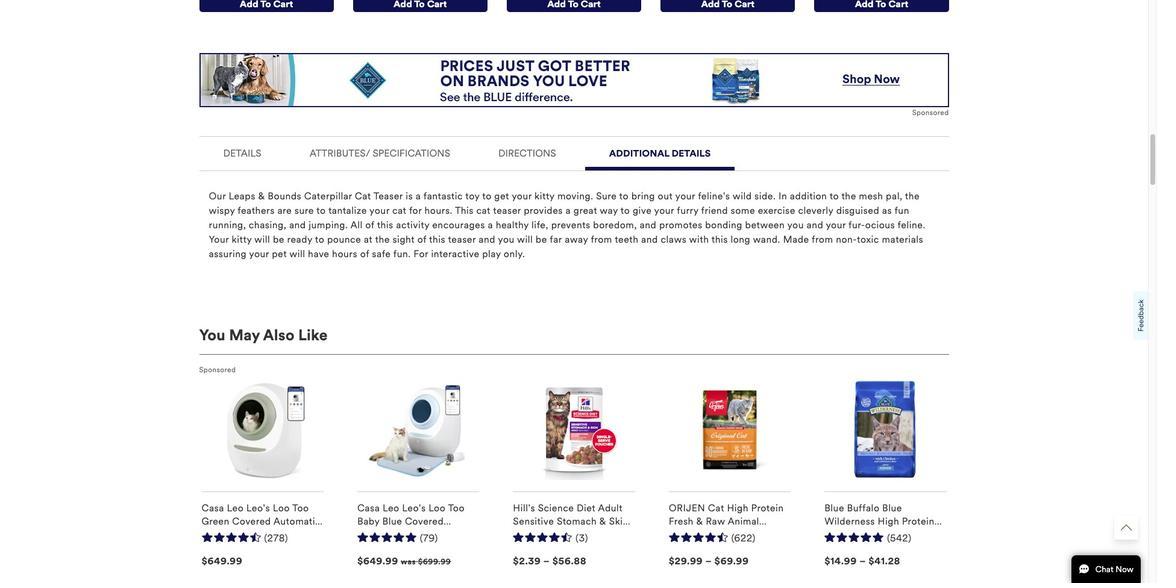 Task type: vqa. For each thing, say whether or not it's contained in the screenshot.
results
no



Task type: describe. For each thing, give the bounding box(es) containing it.
healthy
[[496, 220, 529, 231]]

0 vertical spatial a
[[416, 191, 421, 202]]

ready
[[287, 234, 313, 245]]

wild
[[733, 191, 752, 202]]

and down 'cleverly'
[[807, 220, 824, 231]]

away
[[565, 234, 588, 245]]

teaser
[[374, 191, 403, 202]]

to down caterpillar
[[317, 205, 326, 217]]

bonding
[[705, 220, 743, 231]]

between
[[745, 220, 785, 231]]

leaps
[[229, 191, 256, 202]]

teeth
[[615, 234, 639, 245]]

are
[[278, 205, 292, 217]]

details inside button
[[223, 148, 261, 159]]

0 horizontal spatial the
[[375, 234, 390, 245]]

attributes/
[[310, 148, 370, 159]]

jumping.
[[309, 220, 348, 231]]

2 cat from the left
[[477, 205, 491, 217]]

caterpillar
[[304, 191, 352, 202]]

hours.
[[425, 205, 453, 217]]

bounds
[[268, 191, 302, 202]]

sure
[[596, 191, 617, 202]]

&
[[258, 191, 265, 202]]

2 horizontal spatial the
[[905, 191, 920, 202]]

1 horizontal spatial the
[[842, 191, 857, 202]]

play
[[482, 248, 501, 260]]

toy
[[466, 191, 480, 202]]

cleverly
[[798, 205, 834, 217]]

cat
[[355, 191, 371, 202]]

1 vertical spatial of
[[418, 234, 427, 245]]

0 vertical spatial of
[[366, 220, 375, 231]]

sponsored link
[[199, 53, 949, 118]]

product details tab list
[[199, 136, 949, 281]]

wispy
[[209, 205, 235, 217]]

at
[[364, 234, 373, 245]]

and right the teeth
[[642, 234, 658, 245]]

pet
[[272, 248, 287, 260]]

exercise
[[758, 205, 796, 217]]

with
[[689, 234, 709, 245]]

1 from from the left
[[591, 234, 612, 245]]

out
[[658, 191, 673, 202]]

0 vertical spatial you
[[788, 220, 804, 231]]

addition
[[790, 191, 827, 202]]

mesh
[[859, 191, 884, 202]]

1 be from the left
[[273, 234, 285, 245]]

sight
[[393, 234, 415, 245]]

encourages
[[432, 220, 485, 231]]

bring
[[632, 191, 655, 202]]

2 horizontal spatial will
[[517, 234, 533, 245]]

feline's
[[698, 191, 730, 202]]

have
[[308, 248, 329, 260]]

prevents
[[551, 220, 591, 231]]

give
[[633, 205, 652, 217]]

to up have
[[315, 234, 325, 245]]

1 horizontal spatial this
[[429, 234, 446, 245]]

assuring
[[209, 248, 247, 260]]

fantastic
[[424, 191, 463, 202]]

attributes/ specifications
[[310, 148, 450, 159]]

0 horizontal spatial will
[[254, 234, 270, 245]]

additional
[[609, 148, 670, 159]]

toxic
[[857, 234, 880, 245]]

promotes
[[659, 220, 703, 231]]

2 horizontal spatial this
[[712, 234, 728, 245]]

pounce
[[327, 234, 361, 245]]

interactive
[[431, 248, 480, 260]]

0 vertical spatial kitty
[[535, 191, 555, 202]]

specifications
[[373, 148, 450, 159]]

safe
[[372, 248, 391, 260]]

may
[[229, 326, 260, 345]]

also
[[263, 326, 295, 345]]

all
[[351, 220, 363, 231]]

like
[[298, 326, 328, 345]]

0 horizontal spatial you
[[498, 234, 515, 245]]

additional details button
[[585, 137, 735, 167]]

attributes/ specifications button
[[290, 137, 470, 167]]

2 from from the left
[[812, 234, 834, 245]]

0 vertical spatial teaser
[[493, 205, 521, 217]]

ocious
[[866, 220, 895, 231]]

chasing,
[[249, 220, 287, 231]]



Task type: locate. For each thing, give the bounding box(es) containing it.
teaser up healthy
[[493, 205, 521, 217]]

cat
[[392, 205, 407, 217], [477, 205, 491, 217]]

way
[[600, 205, 618, 217]]

the right at
[[375, 234, 390, 245]]

1 horizontal spatial a
[[488, 220, 493, 231]]

and down give
[[640, 220, 657, 231]]

you up made
[[788, 220, 804, 231]]

your right get at the left of page
[[512, 191, 532, 202]]

long
[[731, 234, 751, 245]]

fun
[[895, 205, 910, 217]]

furry
[[677, 205, 699, 217]]

be
[[273, 234, 285, 245], [536, 234, 547, 245]]

2 be from the left
[[536, 234, 547, 245]]

get
[[495, 191, 509, 202]]

a left healthy
[[488, 220, 493, 231]]

wand.
[[753, 234, 781, 245]]

1 horizontal spatial kitty
[[535, 191, 555, 202]]

directions button
[[479, 137, 576, 167]]

sponsored
[[913, 109, 949, 117], [199, 366, 236, 374]]

additional details
[[609, 148, 711, 159]]

the
[[842, 191, 857, 202], [905, 191, 920, 202], [375, 234, 390, 245]]

as
[[882, 205, 892, 217]]

side.
[[755, 191, 776, 202]]

your
[[209, 234, 229, 245]]

0 horizontal spatial this
[[377, 220, 394, 231]]

kitty up provides
[[535, 191, 555, 202]]

be left far
[[536, 234, 547, 245]]

for
[[409, 205, 422, 217]]

from
[[591, 234, 612, 245], [812, 234, 834, 245]]

you down healthy
[[498, 234, 515, 245]]

non-
[[836, 234, 857, 245]]

cat down toy
[[477, 205, 491, 217]]

1 vertical spatial teaser
[[448, 234, 476, 245]]

1 horizontal spatial sponsored
[[913, 109, 949, 117]]

this
[[377, 220, 394, 231], [429, 234, 446, 245], [712, 234, 728, 245]]

1 vertical spatial kitty
[[232, 234, 252, 245]]

1 horizontal spatial teaser
[[493, 205, 521, 217]]

hours
[[332, 248, 358, 260]]

will down "ready"
[[290, 248, 305, 260]]

far
[[550, 234, 562, 245]]

scroll to top image
[[1121, 523, 1132, 534]]

your left pet
[[249, 248, 269, 260]]

this up 'sight'
[[377, 220, 394, 231]]

great
[[574, 205, 597, 217]]

details up "leaps"
[[223, 148, 261, 159]]

you may also like
[[199, 326, 328, 345]]

1 horizontal spatial be
[[536, 234, 547, 245]]

0 horizontal spatial details
[[223, 148, 261, 159]]

teaser
[[493, 205, 521, 217], [448, 234, 476, 245]]

2 details from the left
[[672, 148, 711, 159]]

teaser down encourages
[[448, 234, 476, 245]]

the up fun
[[905, 191, 920, 202]]

kitty
[[535, 191, 555, 202], [232, 234, 252, 245]]

the up disguised
[[842, 191, 857, 202]]

1 details from the left
[[223, 148, 261, 159]]

1 vertical spatial you
[[498, 234, 515, 245]]

0 vertical spatial sponsored
[[913, 109, 949, 117]]

our leaps & bounds caterpillar cat teaser is a fantastic toy to get your kitty moving. sure to bring out your feline's wild side. in addition to the mesh pal, the wispy feathers are sure to tantalize your cat for hours. this cat teaser provides a great way to give your furry friend some exercise cleverly disguised as fun running, chasing, and jumping. all of this activity encourages a healthy life, prevents boredom, and promotes bonding between you and your fur-ocious feline. your kitty will be ready to pounce at the sight of this teaser and you will be far away from teeth and claws with this long wand. made from non-toxic materials assuring your pet will have hours of safe fun. for interactive play only.
[[209, 191, 926, 260]]

1 horizontal spatial from
[[812, 234, 834, 245]]

you
[[199, 326, 226, 345]]

0 horizontal spatial cat
[[392, 205, 407, 217]]

cat left for
[[392, 205, 407, 217]]

1 horizontal spatial details
[[672, 148, 711, 159]]

1 vertical spatial sponsored
[[199, 366, 236, 374]]

sure
[[295, 205, 314, 217]]

will
[[254, 234, 270, 245], [517, 234, 533, 245], [290, 248, 305, 260]]

1 vertical spatial a
[[566, 205, 571, 217]]

and
[[289, 220, 306, 231], [640, 220, 657, 231], [807, 220, 824, 231], [479, 234, 496, 245], [642, 234, 658, 245]]

feathers
[[238, 205, 275, 217]]

this up interactive
[[429, 234, 446, 245]]

be up pet
[[273, 234, 285, 245]]

0 horizontal spatial from
[[591, 234, 612, 245]]

directions
[[499, 148, 556, 159]]

1 horizontal spatial you
[[788, 220, 804, 231]]

to right 'sure'
[[620, 191, 629, 202]]

of down at
[[360, 248, 369, 260]]

to
[[482, 191, 492, 202], [620, 191, 629, 202], [830, 191, 839, 202], [317, 205, 326, 217], [621, 205, 630, 217], [315, 234, 325, 245]]

in
[[779, 191, 787, 202]]

from down boredom,
[[591, 234, 612, 245]]

is
[[406, 191, 413, 202]]

boredom,
[[593, 220, 637, 231]]

your up non-
[[826, 220, 846, 231]]

to right the way
[[621, 205, 630, 217]]

provides
[[524, 205, 563, 217]]

2 vertical spatial a
[[488, 220, 493, 231]]

some
[[731, 205, 755, 217]]

fur-
[[849, 220, 866, 231]]

0 horizontal spatial be
[[273, 234, 285, 245]]

disguised
[[837, 205, 880, 217]]

2 vertical spatial of
[[360, 248, 369, 260]]

styled arrow button link
[[1115, 516, 1139, 540]]

will down chasing,
[[254, 234, 270, 245]]

your
[[512, 191, 532, 202], [676, 191, 696, 202], [370, 205, 390, 217], [654, 205, 675, 217], [826, 220, 846, 231], [249, 248, 269, 260]]

details inside button
[[672, 148, 711, 159]]

moving.
[[558, 191, 594, 202]]

0 horizontal spatial sponsored
[[199, 366, 236, 374]]

your down teaser
[[370, 205, 390, 217]]

a
[[416, 191, 421, 202], [566, 205, 571, 217], [488, 220, 493, 231]]

activity
[[396, 220, 430, 231]]

a up prevents at the top of page
[[566, 205, 571, 217]]

a right the is
[[416, 191, 421, 202]]

will up only.
[[517, 234, 533, 245]]

fun.
[[394, 248, 411, 260]]

1 horizontal spatial will
[[290, 248, 305, 260]]

life,
[[532, 220, 549, 231]]

details up feline's
[[672, 148, 711, 159]]

for
[[414, 248, 429, 260]]

running,
[[209, 220, 246, 231]]

0 horizontal spatial kitty
[[232, 234, 252, 245]]

your up furry
[[676, 191, 696, 202]]

1 cat from the left
[[392, 205, 407, 217]]

and up "ready"
[[289, 220, 306, 231]]

friend
[[701, 205, 728, 217]]

details button
[[204, 137, 281, 167]]

claws
[[661, 234, 687, 245]]

only.
[[504, 248, 525, 260]]

of right all at left
[[366, 220, 375, 231]]

this
[[455, 205, 474, 217]]

our
[[209, 191, 226, 202]]

your down the out
[[654, 205, 675, 217]]

this down bonding
[[712, 234, 728, 245]]

of up 'for'
[[418, 234, 427, 245]]

to right toy
[[482, 191, 492, 202]]

and up play
[[479, 234, 496, 245]]

2 horizontal spatial a
[[566, 205, 571, 217]]

you
[[788, 220, 804, 231], [498, 234, 515, 245]]

feline.
[[898, 220, 926, 231]]

0 horizontal spatial teaser
[[448, 234, 476, 245]]

0 horizontal spatial a
[[416, 191, 421, 202]]

tantalize
[[328, 205, 367, 217]]

materials
[[882, 234, 924, 245]]

kitty up assuring
[[232, 234, 252, 245]]

to up 'cleverly'
[[830, 191, 839, 202]]

1 horizontal spatial cat
[[477, 205, 491, 217]]

from left non-
[[812, 234, 834, 245]]

pal,
[[886, 191, 903, 202]]



